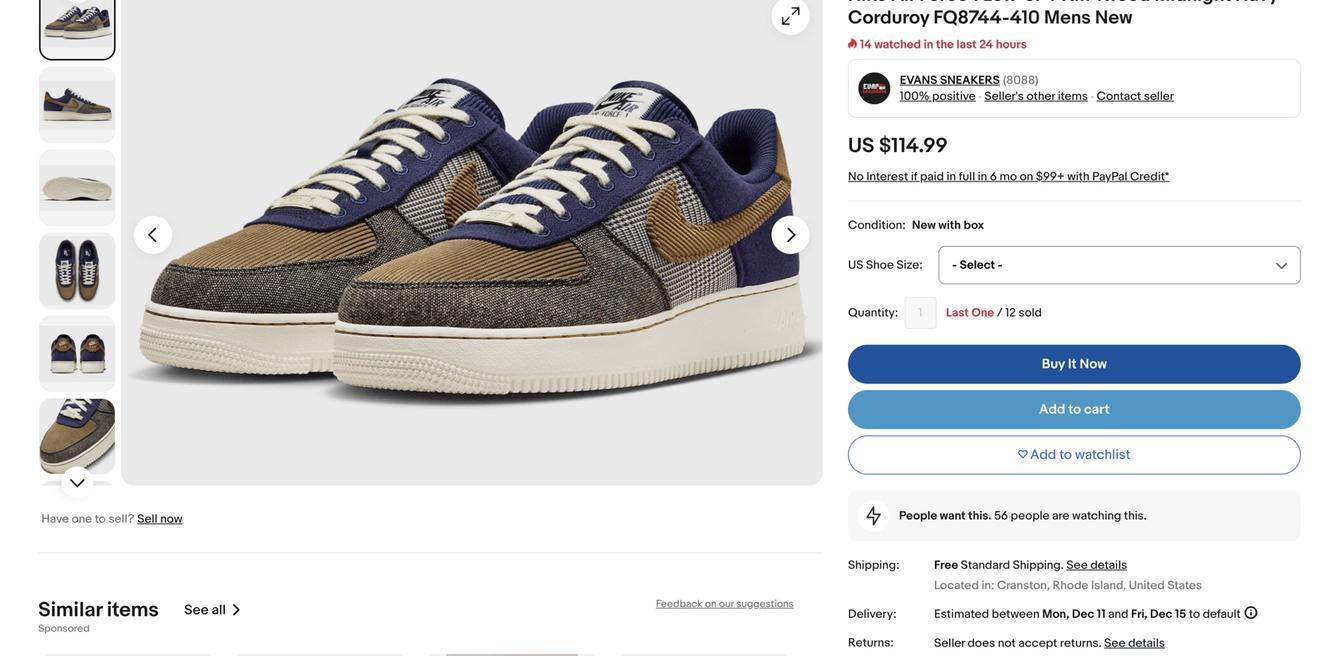 Task type: describe. For each thing, give the bounding box(es) containing it.
if
[[911, 170, 918, 184]]

add for add to cart
[[1039, 402, 1066, 419]]

evans sneakers (8088)
[[900, 73, 1039, 88]]

contact seller link
[[1097, 89, 1174, 104]]

feedback on our suggestions
[[656, 599, 794, 611]]

us $114.99
[[848, 134, 948, 159]]

$99+
[[1036, 170, 1065, 184]]

now
[[160, 513, 182, 527]]

shoe
[[866, 258, 894, 273]]

14
[[860, 37, 872, 52]]

united
[[1129, 579, 1165, 594]]

11
[[1097, 608, 1106, 622]]

See all text field
[[184, 603, 226, 620]]

2 dec from the left
[[1150, 608, 1173, 622]]

$114.99
[[879, 134, 948, 159]]

picture 4 of 7 image
[[40, 234, 115, 309]]

have one to sell? sell now
[[41, 513, 182, 527]]

56
[[994, 509, 1008, 524]]

seller does not accept returns . see details
[[934, 637, 1165, 651]]

us shoe size
[[848, 258, 919, 273]]

(8088)
[[1003, 73, 1039, 88]]

to right 15
[[1189, 608, 1200, 622]]

buy it now link
[[848, 345, 1301, 384]]

sponsored
[[38, 623, 90, 636]]

1 vertical spatial details
[[1129, 637, 1165, 651]]

1 horizontal spatial with
[[1068, 170, 1090, 184]]

feedback on our suggestions link
[[656, 599, 794, 611]]

mens
[[1044, 7, 1091, 29]]

watching
[[1072, 509, 1122, 524]]

with details__icon image
[[867, 507, 881, 526]]

to left cart
[[1069, 402, 1081, 419]]

between
[[992, 608, 1040, 622]]

Quantity: text field
[[905, 297, 937, 329]]

default
[[1203, 608, 1241, 622]]

rhode
[[1053, 579, 1089, 594]]

mon,
[[1043, 608, 1070, 622]]

last one / 12 sold
[[946, 306, 1042, 321]]

seller
[[934, 637, 965, 651]]

0 vertical spatial on
[[1020, 170, 1034, 184]]

2 horizontal spatial in
[[978, 170, 988, 184]]

shipping
[[1013, 559, 1061, 573]]

not
[[998, 637, 1016, 651]]

estimated between mon, dec 11 and fri, dec 15 to default
[[934, 608, 1241, 622]]

1 horizontal spatial in
[[947, 170, 956, 184]]

air
[[892, 0, 915, 7]]

force
[[920, 0, 968, 7]]

positive
[[932, 89, 976, 104]]

seller's other items
[[985, 89, 1088, 104]]

0 horizontal spatial in
[[924, 37, 934, 52]]

fri,
[[1131, 608, 1148, 622]]

people want this. 56 people are watching this.
[[899, 509, 1147, 524]]

island,
[[1091, 579, 1126, 594]]

in:
[[982, 579, 995, 594]]

14 watched in the last 24 hours
[[860, 37, 1027, 52]]

paid
[[920, 170, 944, 184]]

condition: new with box
[[848, 218, 984, 233]]

one
[[972, 306, 995, 321]]

sell?
[[109, 513, 134, 527]]

returns
[[1060, 637, 1099, 651]]

1 vertical spatial items
[[107, 599, 159, 623]]

now
[[1080, 356, 1107, 373]]

watched
[[875, 37, 921, 52]]

buy it now
[[1042, 356, 1107, 373]]

add to cart link
[[848, 391, 1301, 430]]

navy
[[1236, 0, 1278, 7]]

see all
[[184, 603, 226, 620]]

standard
[[961, 559, 1010, 573]]

all
[[212, 603, 226, 620]]

last
[[957, 37, 977, 52]]

full
[[959, 170, 975, 184]]

evans sneakers link
[[900, 73, 1000, 89]]

nike air force 1 low '07 prm tweed midnight navy corduroy fq8744-410 mens new - picture 1 of 7 image
[[121, 0, 823, 486]]

people
[[1011, 509, 1050, 524]]

condition:
[[848, 218, 906, 233]]

with inside the condition: new with box
[[939, 218, 961, 233]]

size
[[897, 258, 919, 273]]

1 vertical spatial see details link
[[1105, 637, 1165, 651]]



Task type: vqa. For each thing, say whether or not it's contained in the screenshot.
the rightmost 99.7%
no



Task type: locate. For each thing, give the bounding box(es) containing it.
add inside button
[[1031, 447, 1057, 464]]

2 horizontal spatial see
[[1105, 637, 1126, 651]]

seller
[[1144, 89, 1174, 104]]

similar items
[[38, 599, 159, 623]]

1
[[972, 0, 979, 7]]

in
[[924, 37, 934, 52], [947, 170, 956, 184], [978, 170, 988, 184]]

prm
[[1050, 0, 1091, 7]]

1 horizontal spatial items
[[1058, 89, 1088, 104]]

want
[[940, 509, 966, 524]]

with left box
[[939, 218, 961, 233]]

sell now link
[[137, 513, 182, 527]]

free standard shipping . see details located in: cranston, rhode island, united states
[[934, 559, 1202, 594]]

0 vertical spatial us
[[848, 134, 875, 159]]

nike air force 1 low '07 prm tweed midnight navy corduroy fq8744-410 mens new
[[848, 0, 1278, 29]]

1 vertical spatial us
[[848, 258, 864, 273]]

free
[[934, 559, 958, 573]]

1 horizontal spatial details
[[1129, 637, 1165, 651]]

0 horizontal spatial .
[[1061, 559, 1064, 573]]

0 vertical spatial with
[[1068, 170, 1090, 184]]

1 vertical spatial with
[[939, 218, 961, 233]]

15
[[1175, 608, 1187, 622]]

last
[[946, 306, 969, 321]]

watchlist
[[1075, 447, 1131, 464]]

tweed
[[1095, 0, 1151, 7]]

people
[[899, 509, 937, 524]]

paypal
[[1093, 170, 1128, 184]]

us
[[848, 134, 875, 159], [848, 258, 864, 273]]

items
[[1058, 89, 1088, 104], [107, 599, 159, 623]]

add down add to cart link
[[1031, 447, 1057, 464]]

100% positive
[[900, 89, 976, 104]]

sold
[[1019, 306, 1042, 321]]

picture 3 of 7 image
[[40, 151, 115, 226]]

in left the full
[[947, 170, 956, 184]]

see details link up the island,
[[1067, 559, 1128, 573]]

0 horizontal spatial see
[[184, 603, 209, 620]]

items right similar on the left bottom of page
[[107, 599, 159, 623]]

similar
[[38, 599, 102, 623]]

evans sneakers image
[[858, 72, 891, 105]]

. up rhode
[[1061, 559, 1064, 573]]

this. right watching
[[1124, 509, 1147, 524]]

12
[[1006, 306, 1016, 321]]

picture 2 of 7 image
[[40, 68, 115, 143]]

us for us shoe size
[[848, 258, 864, 273]]

1 vertical spatial new
[[912, 218, 936, 233]]

on left our on the bottom
[[705, 599, 717, 611]]

1 horizontal spatial .
[[1099, 637, 1102, 651]]

1 horizontal spatial dec
[[1150, 608, 1173, 622]]

1 vertical spatial add
[[1031, 447, 1057, 464]]

dec left '11'
[[1072, 608, 1095, 622]]

credit*
[[1130, 170, 1170, 184]]

0 vertical spatial details
[[1091, 559, 1128, 573]]

24
[[980, 37, 994, 52]]

0 horizontal spatial items
[[107, 599, 159, 623]]

it
[[1068, 356, 1077, 373]]

on right mo
[[1020, 170, 1034, 184]]

see details link down 'fri,'
[[1105, 637, 1165, 651]]

6
[[990, 170, 997, 184]]

new inside nike air force 1 low '07 prm tweed midnight navy corduroy fq8744-410 mens new
[[1095, 7, 1133, 29]]

located
[[934, 579, 979, 594]]

us left shoe
[[848, 258, 864, 273]]

see all link
[[184, 599, 242, 623]]

suggestions
[[736, 599, 794, 611]]

interest
[[867, 170, 909, 184]]

fq8744-
[[934, 7, 1010, 29]]

low
[[983, 0, 1017, 7]]

1 this. from the left
[[969, 509, 992, 524]]

mo
[[1000, 170, 1017, 184]]

to left watchlist
[[1060, 447, 1072, 464]]

add left cart
[[1039, 402, 1066, 419]]

see left all
[[184, 603, 209, 620]]

no
[[848, 170, 864, 184]]

see down and
[[1105, 637, 1126, 651]]

accept
[[1019, 637, 1058, 651]]

new right prm
[[1095, 7, 1133, 29]]

2 this. from the left
[[1124, 509, 1147, 524]]

see inside see all link
[[184, 603, 209, 620]]

Sponsored text field
[[38, 623, 90, 636]]

cranston,
[[997, 579, 1050, 594]]

dec left 15
[[1150, 608, 1173, 622]]

in left "6" on the right top
[[978, 170, 988, 184]]

cart
[[1084, 402, 1110, 419]]

contact seller
[[1097, 89, 1174, 104]]

this. left 56
[[969, 509, 992, 524]]

midnight
[[1155, 0, 1232, 7]]

0 vertical spatial items
[[1058, 89, 1088, 104]]

our
[[719, 599, 734, 611]]

1 us from the top
[[848, 134, 875, 159]]

1 horizontal spatial this.
[[1124, 509, 1147, 524]]

box
[[964, 218, 984, 233]]

seller's
[[985, 89, 1024, 104]]

see
[[1067, 559, 1088, 573], [184, 603, 209, 620], [1105, 637, 1126, 651]]

1 vertical spatial .
[[1099, 637, 1102, 651]]

details down 'fri,'
[[1129, 637, 1165, 651]]

does
[[968, 637, 996, 651]]

items right other
[[1058, 89, 1088, 104]]

no interest if paid in full in 6 mo on $99+ with paypal credit*
[[848, 170, 1170, 184]]

add to watchlist button
[[848, 436, 1301, 475]]

to inside button
[[1060, 447, 1072, 464]]

0 horizontal spatial this.
[[969, 509, 992, 524]]

add
[[1039, 402, 1066, 419], [1031, 447, 1057, 464]]

0 vertical spatial add
[[1039, 402, 1066, 419]]

100% positive link
[[900, 89, 976, 104]]

one
[[72, 513, 92, 527]]

with right $99+
[[1068, 170, 1090, 184]]

410
[[1010, 7, 1040, 29]]

0 vertical spatial see details link
[[1067, 559, 1128, 573]]

. inside free standard shipping . see details located in: cranston, rhode island, united states
[[1061, 559, 1064, 573]]

seller's other items link
[[985, 89, 1088, 104]]

us up 'no'
[[848, 134, 875, 159]]

0 horizontal spatial dec
[[1072, 608, 1095, 622]]

picture 5 of 7 image
[[40, 317, 115, 391]]

2 vertical spatial see
[[1105, 637, 1126, 651]]

sell
[[137, 513, 158, 527]]

details up the island,
[[1091, 559, 1128, 573]]

1 horizontal spatial on
[[1020, 170, 1034, 184]]

nike
[[848, 0, 887, 7]]

1 horizontal spatial new
[[1095, 7, 1133, 29]]

2 us from the top
[[848, 258, 864, 273]]

0 horizontal spatial details
[[1091, 559, 1128, 573]]

estimated
[[934, 608, 989, 622]]

add for add to watchlist
[[1031, 447, 1057, 464]]

no interest if paid in full in 6 mo on $99+ with paypal credit* link
[[848, 170, 1170, 184]]

contact
[[1097, 89, 1142, 104]]

picture 6 of 7 image
[[40, 399, 115, 474]]

1 dec from the left
[[1072, 608, 1095, 622]]

. down '11'
[[1099, 637, 1102, 651]]

see inside free standard shipping . see details located in: cranston, rhode island, united states
[[1067, 559, 1088, 573]]

in left the the
[[924, 37, 934, 52]]

and
[[1109, 608, 1129, 622]]

sneakers
[[940, 73, 1000, 88]]

1 horizontal spatial see
[[1067, 559, 1088, 573]]

0 horizontal spatial new
[[912, 218, 936, 233]]

new inside the condition: new with box
[[912, 218, 936, 233]]

new up size
[[912, 218, 936, 233]]

us for us $114.99
[[848, 134, 875, 159]]

0 vertical spatial .
[[1061, 559, 1064, 573]]

'07
[[1021, 0, 1046, 7]]

are
[[1052, 509, 1070, 524]]

1 vertical spatial on
[[705, 599, 717, 611]]

0 horizontal spatial on
[[705, 599, 717, 611]]

to right one
[[95, 513, 106, 527]]

have
[[41, 513, 69, 527]]

hours
[[996, 37, 1027, 52]]

buy
[[1042, 356, 1065, 373]]

0 vertical spatial see
[[1067, 559, 1088, 573]]

1 vertical spatial see
[[184, 603, 209, 620]]

100%
[[900, 89, 930, 104]]

0 vertical spatial new
[[1095, 7, 1133, 29]]

see up rhode
[[1067, 559, 1088, 573]]

other
[[1027, 89, 1055, 104]]

see details link
[[1067, 559, 1128, 573], [1105, 637, 1165, 651]]

details inside free standard shipping . see details located in: cranston, rhode island, united states
[[1091, 559, 1128, 573]]

picture 1 of 7 image
[[41, 0, 114, 59]]

0 horizontal spatial with
[[939, 218, 961, 233]]

corduroy
[[848, 7, 930, 29]]



